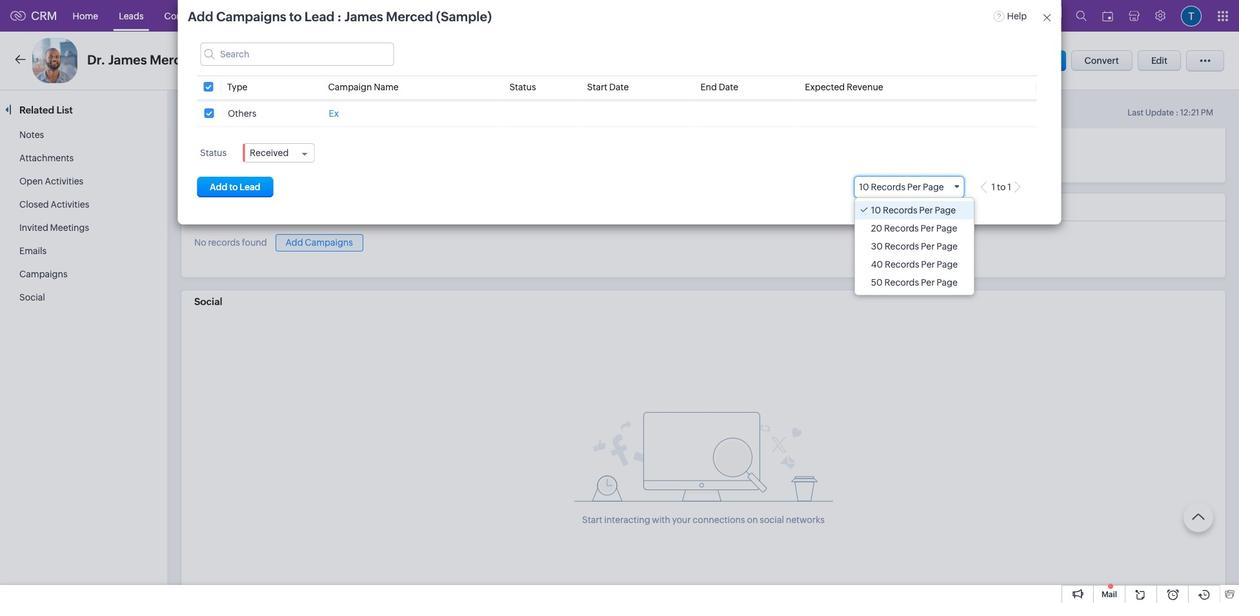 Task type: locate. For each thing, give the bounding box(es) containing it.
emails
[[19, 246, 47, 256]]

1
[[992, 182, 996, 193], [1008, 182, 1012, 193]]

name
[[374, 82, 399, 92]]

emails link
[[19, 246, 47, 256]]

start for start date
[[588, 82, 608, 92]]

10 records
[[860, 182, 906, 192], [872, 205, 918, 216]]

search image
[[1076, 10, 1087, 21]]

add for add campaigns
[[286, 238, 303, 248]]

1 horizontal spatial meetings
[[371, 11, 410, 21]]

2 date from the left
[[719, 82, 739, 92]]

1 horizontal spatial (sample)
[[437, 9, 492, 24]]

1 vertical spatial start
[[582, 515, 603, 525]]

found
[[242, 238, 267, 248]]

0 vertical spatial 10 records per page
[[860, 182, 945, 192]]

add left accounts
[[188, 9, 214, 24]]

1 1 from the left
[[992, 182, 996, 193]]

0 vertical spatial add
[[188, 9, 214, 24]]

1 vertical spatial status
[[200, 148, 227, 158]]

type link
[[228, 82, 248, 92]]

meetings
[[371, 11, 410, 21], [50, 223, 89, 233]]

accounts link
[[213, 0, 274, 31]]

search element
[[1069, 0, 1095, 32]]

james right the dr.
[[108, 52, 147, 67]]

20 records per page
[[872, 224, 958, 234]]

: left the 12:21
[[1176, 108, 1179, 118]]

0 horizontal spatial james
[[108, 52, 147, 67]]

10 records per page up 20 records
[[860, 182, 945, 192]]

kopy
[[287, 56, 309, 67]]

0 vertical spatial start
[[588, 82, 608, 92]]

activities up closed activities link
[[45, 176, 83, 187]]

expected revenue
[[806, 82, 884, 92]]

send email
[[1006, 56, 1053, 66]]

Search text field
[[200, 43, 394, 66]]

per inside field
[[908, 182, 922, 192]]

1 horizontal spatial date
[[719, 82, 739, 92]]

create menu element
[[1037, 0, 1069, 31]]

1 vertical spatial to
[[998, 182, 1007, 193]]

1 horizontal spatial james
[[345, 9, 384, 24]]

2 1 from the left
[[1008, 182, 1012, 193]]

activities
[[45, 176, 83, 187], [51, 200, 89, 210]]

1 vertical spatial add
[[286, 238, 303, 248]]

1 vertical spatial (sample)
[[200, 52, 256, 67]]

social
[[760, 515, 784, 525]]

0 horizontal spatial status
[[200, 148, 227, 158]]

10 records per page
[[860, 182, 945, 192], [872, 205, 956, 216]]

0 horizontal spatial to
[[290, 9, 302, 24]]

50 records
[[872, 278, 920, 288]]

invited
[[19, 223, 48, 233]]

0 horizontal spatial date
[[610, 82, 629, 92]]

campaigns
[[217, 9, 287, 24], [194, 202, 247, 213], [305, 238, 353, 248], [19, 269, 68, 280]]

type
[[228, 82, 248, 92]]

no
[[194, 238, 206, 248]]

email
[[1030, 56, 1053, 66]]

12:21
[[1181, 108, 1200, 118]]

0 horizontal spatial add
[[188, 9, 214, 24]]

1 vertical spatial meetings
[[50, 223, 89, 233]]

social down the no
[[194, 296, 222, 307]]

10 records inside field
[[860, 182, 906, 192]]

reports
[[472, 11, 505, 21]]

1 horizontal spatial :
[[1176, 108, 1179, 118]]

overview link
[[196, 103, 239, 114]]

closed activities link
[[19, 200, 89, 210]]

open activities link
[[19, 176, 83, 187]]

0 horizontal spatial :
[[338, 9, 342, 24]]

0 horizontal spatial merced
[[150, 52, 197, 67]]

40 records
[[872, 260, 920, 270]]

invited meetings
[[19, 223, 89, 233]]

end date link
[[701, 82, 739, 92]]

None button
[[197, 177, 274, 198]]

1 vertical spatial :
[[1176, 108, 1179, 118]]

per
[[908, 182, 922, 192], [920, 205, 934, 216], [921, 224, 935, 234], [921, 242, 935, 252], [922, 260, 935, 270], [921, 278, 935, 288]]

interacting
[[605, 515, 651, 525]]

0 vertical spatial activities
[[45, 176, 83, 187]]

meetings left calls
[[371, 11, 410, 21]]

home
[[73, 11, 98, 21]]

attachments
[[19, 153, 74, 163]]

to
[[290, 9, 302, 24], [998, 182, 1007, 193]]

leads
[[119, 11, 144, 21]]

status
[[510, 82, 537, 92], [200, 148, 227, 158]]

1 horizontal spatial add
[[286, 238, 303, 248]]

0 horizontal spatial social
[[19, 293, 45, 303]]

10 records per page up 20 records per page
[[872, 205, 956, 216]]

add for add campaigns to lead  :  james merced (sample)
[[188, 9, 214, 24]]

tree
[[855, 198, 975, 295]]

date for end date
[[719, 82, 739, 92]]

add campaigns
[[286, 238, 353, 248]]

deals
[[284, 11, 307, 21]]

0 vertical spatial status
[[510, 82, 537, 92]]

expected revenue link
[[806, 82, 884, 92]]

help link
[[994, 11, 1028, 21]]

1 horizontal spatial merced
[[387, 9, 434, 24]]

0 vertical spatial james
[[345, 9, 384, 24]]

page inside 10 records per page field
[[924, 182, 945, 192]]

1 horizontal spatial 1
[[1008, 182, 1012, 193]]

0 horizontal spatial (sample)
[[200, 52, 256, 67]]

merced
[[387, 9, 434, 24], [150, 52, 197, 67]]

Received field
[[244, 144, 314, 162]]

1 vertical spatial 10 records
[[872, 205, 918, 216]]

revenue
[[847, 82, 884, 92]]

0 vertical spatial 10 records
[[860, 182, 906, 192]]

networks
[[786, 515, 825, 525]]

start
[[588, 82, 608, 92], [582, 515, 603, 525]]

crm link
[[10, 9, 57, 23]]

date
[[610, 82, 629, 92], [719, 82, 739, 92]]

your
[[672, 515, 691, 525]]

on
[[747, 515, 758, 525]]

0 vertical spatial (sample)
[[437, 9, 492, 24]]

social down campaigns link at left
[[19, 293, 45, 303]]

1 vertical spatial 10 records per page
[[872, 205, 956, 216]]

start date link
[[588, 82, 629, 92]]

lead
[[305, 9, 335, 24]]

activities up invited meetings
[[51, 200, 89, 210]]

records
[[208, 238, 240, 248]]

1 horizontal spatial to
[[998, 182, 1007, 193]]

1 date from the left
[[610, 82, 629, 92]]

1 vertical spatial james
[[108, 52, 147, 67]]

1 to 1
[[992, 182, 1012, 193]]

: right 'lead'
[[338, 9, 342, 24]]

dr. james merced (sample) - kwik kopy printing
[[87, 52, 347, 67]]

0 vertical spatial meetings
[[371, 11, 410, 21]]

add right found
[[286, 238, 303, 248]]

meetings down closed activities
[[50, 223, 89, 233]]

1 vertical spatial activities
[[51, 200, 89, 210]]

0 vertical spatial merced
[[387, 9, 434, 24]]

page
[[924, 182, 945, 192], [935, 205, 956, 216], [937, 224, 958, 234], [937, 242, 958, 252], [937, 260, 958, 270], [937, 278, 958, 288]]

contacts link
[[154, 0, 213, 31]]

0 horizontal spatial 1
[[992, 182, 996, 193]]

james
[[345, 9, 384, 24], [108, 52, 147, 67]]

james right 'lead'
[[345, 9, 384, 24]]

leads link
[[109, 0, 154, 31]]



Task type: describe. For each thing, give the bounding box(es) containing it.
pm
[[1202, 108, 1214, 118]]

0 vertical spatial :
[[338, 9, 342, 24]]

crm
[[31, 9, 57, 23]]

notes
[[19, 130, 44, 140]]

40 records per page
[[872, 260, 958, 270]]

edit
[[1152, 56, 1168, 66]]

received
[[250, 148, 289, 158]]

0 horizontal spatial meetings
[[50, 223, 89, 233]]

home link
[[62, 0, 109, 31]]

tasks link
[[318, 0, 361, 31]]

kwik
[[263, 56, 285, 67]]

add campaigns link
[[275, 234, 363, 252]]

connections
[[693, 515, 746, 525]]

invited meetings link
[[19, 223, 89, 233]]

0 vertical spatial to
[[290, 9, 302, 24]]

update
[[1146, 108, 1175, 118]]

free
[[989, 6, 1006, 15]]

send
[[1006, 56, 1028, 66]]

campaign
[[329, 82, 372, 92]]

expected
[[806, 82, 846, 92]]

meetings link
[[361, 0, 421, 31]]

status link
[[510, 82, 537, 92]]

open
[[19, 176, 43, 187]]

activities for closed activities
[[51, 200, 89, 210]]

related
[[19, 105, 54, 116]]

convert
[[1085, 56, 1120, 66]]

last update : 12:21 pm
[[1128, 108, 1214, 118]]

reports link
[[462, 0, 515, 31]]

date for start date
[[610, 82, 629, 92]]

create menu image
[[1045, 8, 1061, 24]]

1 vertical spatial merced
[[150, 52, 197, 67]]

30 records
[[872, 242, 920, 252]]

-
[[259, 56, 262, 67]]

1 horizontal spatial social
[[194, 296, 222, 307]]

calendar image
[[1103, 11, 1114, 21]]

1 horizontal spatial status
[[510, 82, 537, 92]]

open activities
[[19, 176, 83, 187]]

printing
[[311, 56, 347, 67]]

start for start interacting with your connections on social networks
[[582, 515, 603, 525]]

free upgrade
[[979, 6, 1016, 25]]

10 records per page inside field
[[860, 182, 945, 192]]

send email button
[[993, 50, 1066, 71]]

help
[[1008, 11, 1028, 21]]

calls
[[431, 11, 452, 21]]

campaigns link
[[19, 269, 68, 280]]

ex link
[[329, 108, 339, 119]]

50 records per page
[[872, 278, 958, 288]]

tasks
[[328, 11, 351, 21]]

tree containing 10 records per page
[[855, 198, 975, 295]]

edit button
[[1138, 50, 1182, 71]]

notes link
[[19, 130, 44, 140]]

20 records
[[872, 224, 919, 234]]

ex
[[329, 108, 339, 119]]

last
[[1128, 108, 1144, 118]]

social link
[[19, 293, 45, 303]]

overview
[[196, 103, 239, 114]]

30 records per page
[[872, 242, 958, 252]]

end
[[701, 82, 718, 92]]

related list
[[19, 105, 75, 116]]

10 Records Per Page field
[[855, 176, 965, 198]]

activities for open activities
[[45, 176, 83, 187]]

closed activities
[[19, 200, 89, 210]]

contacts
[[164, 11, 203, 21]]

dr.
[[87, 52, 105, 67]]

attachments link
[[19, 153, 74, 163]]

convert button
[[1072, 50, 1133, 71]]

start interacting with your connections on social networks
[[582, 515, 825, 525]]

list
[[56, 105, 73, 116]]

closed
[[19, 200, 49, 210]]

others
[[228, 108, 257, 119]]

campaign name link
[[329, 82, 399, 92]]

upgrade
[[979, 16, 1016, 25]]

accounts
[[223, 11, 264, 21]]

campaign name
[[329, 82, 399, 92]]

deals link
[[274, 0, 318, 31]]

with
[[652, 515, 671, 525]]

calls link
[[421, 0, 462, 31]]

start date
[[588, 82, 629, 92]]

add campaigns to lead  :  james merced (sample)
[[188, 9, 492, 24]]

mail
[[1102, 591, 1118, 600]]



Task type: vqa. For each thing, say whether or not it's contained in the screenshot.
navigation
no



